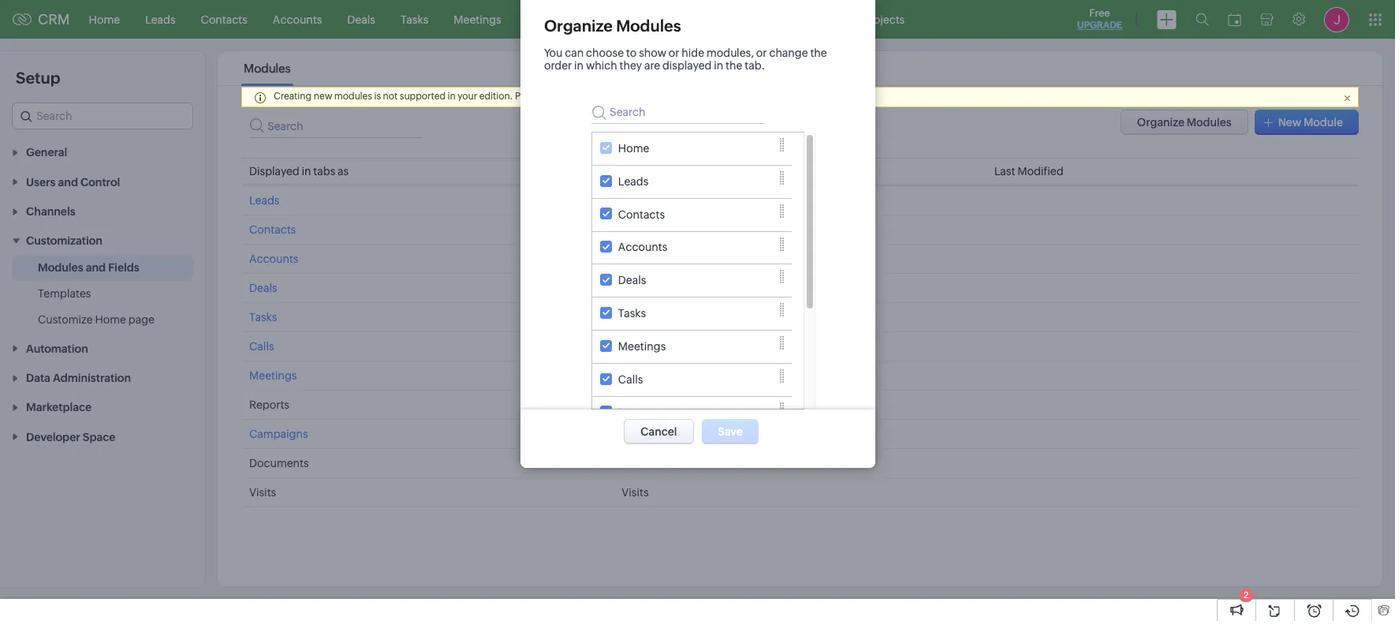 Task type: locate. For each thing, give the bounding box(es) containing it.
1 horizontal spatial calls link
[[514, 0, 564, 38]]

leads
[[145, 13, 176, 26], [618, 175, 649, 188], [249, 194, 280, 207], [622, 194, 652, 207]]

1 vertical spatial campaigns link
[[249, 428, 308, 440]]

meetings link
[[441, 0, 514, 38], [249, 369, 297, 382]]

to inside you can choose to show or hide modules, or change the order in which they are displayed in the tab.
[[626, 47, 637, 59]]

templates link
[[38, 286, 91, 302]]

in right hide
[[714, 59, 723, 72]]

organize
[[544, 17, 613, 35]]

campaigns link
[[630, 0, 714, 38], [249, 428, 308, 440]]

0 vertical spatial meetings link
[[441, 0, 514, 38]]

0 horizontal spatial search text field
[[249, 110, 423, 138]]

0 vertical spatial to
[[626, 47, 637, 59]]

2 vertical spatial home
[[95, 314, 126, 326]]

0 vertical spatial modules
[[616, 17, 681, 35]]

new module button
[[1255, 110, 1360, 135]]

1 horizontal spatial deals link
[[335, 0, 388, 38]]

accounts link
[[260, 0, 335, 38], [249, 253, 299, 265]]

tasks link
[[388, 0, 441, 38], [249, 311, 277, 324]]

1 vertical spatial accounts link
[[249, 253, 299, 265]]

0 horizontal spatial deals link
[[249, 282, 277, 294]]

1 horizontal spatial visits
[[622, 486, 649, 499]]

2 vertical spatial modules
[[38, 262, 83, 274]]

1 horizontal spatial meetings link
[[441, 0, 514, 38]]

calls link
[[514, 0, 564, 38], [249, 340, 274, 353]]

last modified
[[995, 165, 1064, 178]]

0 horizontal spatial or
[[669, 47, 679, 59]]

crm
[[38, 11, 70, 28]]

to
[[626, 47, 637, 59], [585, 91, 594, 102]]

0 vertical spatial leads link
[[133, 0, 188, 38]]

accounts
[[273, 13, 322, 26], [618, 241, 667, 254], [249, 253, 299, 265], [622, 253, 671, 265]]

show
[[639, 47, 666, 59]]

displayed
[[249, 165, 300, 178]]

modules
[[616, 17, 681, 35], [244, 62, 291, 75], [38, 262, 83, 274]]

contacts
[[201, 13, 248, 26], [618, 208, 665, 221], [249, 223, 296, 236], [622, 223, 669, 236]]

modules up the show
[[616, 17, 681, 35]]

1 horizontal spatial module
[[1304, 116, 1344, 129]]

projects link
[[851, 0, 918, 38]]

free
[[1090, 7, 1111, 19]]

name
[[663, 165, 693, 178]]

or left hide
[[669, 47, 679, 59]]

1 horizontal spatial leads link
[[249, 194, 280, 207]]

None button
[[1121, 110, 1249, 135], [624, 419, 694, 444], [1121, 110, 1249, 135], [624, 419, 694, 444]]

contacts link
[[188, 0, 260, 38], [249, 223, 296, 236]]

1 documents from the left
[[249, 457, 309, 470]]

you can choose to show or hide modules, or change the order in which they are displayed in the tab.
[[544, 47, 827, 72]]

or
[[669, 47, 679, 59], [756, 47, 767, 59]]

the down which
[[596, 91, 610, 102]]

reports
[[577, 13, 617, 26], [249, 399, 290, 411], [622, 399, 662, 411], [618, 406, 658, 419]]

to left the show
[[626, 47, 637, 59]]

in
[[574, 59, 584, 72], [714, 59, 723, 72], [448, 91, 456, 102], [302, 165, 311, 178]]

1 horizontal spatial or
[[756, 47, 767, 59]]

1 vertical spatial modules
[[244, 62, 291, 75]]

0 vertical spatial tasks link
[[388, 0, 441, 38]]

home
[[89, 13, 120, 26], [618, 142, 649, 155], [95, 314, 126, 326]]

customization button
[[0, 226, 205, 255]]

Search text field
[[591, 95, 765, 124], [249, 110, 423, 138]]

home inside home link
[[89, 13, 120, 26]]

supported
[[400, 91, 446, 102]]

search text field down displayed at the top
[[591, 95, 765, 124]]

creating
[[274, 91, 312, 102]]

modules,
[[707, 47, 754, 59]]

0 vertical spatial deals link
[[335, 0, 388, 38]]

home right crm
[[89, 13, 120, 26]]

2 horizontal spatial modules
[[616, 17, 681, 35]]

0 horizontal spatial meetings link
[[249, 369, 297, 382]]

calls
[[527, 13, 552, 26], [249, 340, 274, 353], [622, 340, 647, 353], [618, 373, 643, 386]]

modules and fields link
[[38, 260, 139, 276]]

or left change
[[756, 47, 767, 59]]

upgrade
[[546, 91, 583, 102]]

search text field down new
[[249, 110, 423, 138]]

customize home page link
[[38, 312, 155, 328]]

modules inside customization region
[[38, 262, 83, 274]]

modules for modules and fields
[[38, 262, 83, 274]]

the left tab. on the top
[[726, 59, 742, 72]]

module right new
[[1304, 116, 1344, 129]]

in left your
[[448, 91, 456, 102]]

visits
[[249, 486, 276, 499], [622, 486, 649, 499]]

1 visits from the left
[[249, 486, 276, 499]]

leads down displayed
[[249, 194, 280, 207]]

edition.
[[479, 91, 513, 102]]

tasks inside tasks 'link'
[[401, 13, 429, 26]]

deals link
[[335, 0, 388, 38], [249, 282, 277, 294]]

1 horizontal spatial search text field
[[591, 95, 765, 124]]

module
[[1304, 116, 1344, 129], [622, 165, 661, 178]]

1 horizontal spatial documents
[[622, 457, 682, 470]]

home inside the customize home page link
[[95, 314, 126, 326]]

modules link
[[241, 62, 293, 75]]

the
[[810, 47, 827, 59], [726, 59, 742, 72], [596, 91, 610, 102]]

1 vertical spatial tasks link
[[249, 311, 277, 324]]

creating new modules is not supported in your edition. please upgrade to the enterprise edition.
[[274, 91, 693, 102]]

0 horizontal spatial visits
[[249, 486, 276, 499]]

1 vertical spatial meetings link
[[249, 369, 297, 382]]

they
[[619, 59, 642, 72]]

meetings
[[454, 13, 502, 26], [618, 340, 666, 353], [249, 369, 297, 382], [622, 369, 670, 382]]

module left name
[[622, 165, 661, 178]]

you
[[544, 47, 563, 59]]

modules up templates
[[38, 262, 83, 274]]

campaigns
[[643, 13, 701, 26], [249, 428, 308, 440], [622, 428, 681, 440]]

customization
[[26, 235, 103, 247]]

deals inside deals link
[[347, 13, 376, 26]]

crm link
[[13, 11, 70, 28]]

order
[[544, 59, 572, 72]]

organize modules
[[544, 17, 681, 35]]

contacts link up modules link at the left of page
[[188, 0, 260, 38]]

0 horizontal spatial modules
[[38, 262, 83, 274]]

tabs
[[314, 165, 336, 178]]

1 vertical spatial leads link
[[249, 194, 280, 207]]

1 horizontal spatial to
[[626, 47, 637, 59]]

contacts link down displayed
[[249, 223, 296, 236]]

leads link
[[133, 0, 188, 38], [249, 194, 280, 207]]

0 vertical spatial home
[[89, 13, 120, 26]]

2 visits from the left
[[622, 486, 649, 499]]

0 horizontal spatial to
[[585, 91, 594, 102]]

as
[[338, 165, 349, 178]]

1 horizontal spatial modules
[[244, 62, 291, 75]]

1 horizontal spatial campaigns link
[[630, 0, 714, 38]]

modules up creating
[[244, 62, 291, 75]]

1 vertical spatial to
[[585, 91, 594, 102]]

1 vertical spatial calls link
[[249, 340, 274, 353]]

the right change
[[810, 47, 827, 59]]

home left page
[[95, 314, 126, 326]]

in left tabs
[[302, 165, 311, 178]]

2
[[1244, 590, 1249, 600]]

your
[[458, 91, 478, 102]]

0 vertical spatial calls link
[[514, 0, 564, 38]]

customize
[[38, 314, 93, 326]]

module inside button
[[1304, 116, 1344, 129]]

0 vertical spatial module
[[1304, 116, 1344, 129]]

deals
[[347, 13, 376, 26], [618, 274, 646, 287], [249, 282, 277, 294], [622, 282, 650, 294]]

choose
[[586, 47, 624, 59]]

1 vertical spatial module
[[622, 165, 661, 178]]

0 horizontal spatial documents
[[249, 457, 309, 470]]

documents
[[249, 457, 309, 470], [622, 457, 682, 470]]

1 vertical spatial contacts link
[[249, 223, 296, 236]]

can
[[565, 47, 584, 59]]

tasks
[[401, 13, 429, 26], [618, 307, 646, 320], [249, 311, 277, 324], [622, 311, 650, 324]]

home up module name
[[618, 142, 649, 155]]

to right upgrade
[[585, 91, 594, 102]]



Task type: vqa. For each thing, say whether or not it's contained in the screenshot.


Task type: describe. For each thing, give the bounding box(es) containing it.
0 vertical spatial accounts link
[[260, 0, 335, 38]]

new
[[314, 91, 333, 102]]

leads right home link
[[145, 13, 176, 26]]

home link
[[76, 0, 133, 38]]

are
[[644, 59, 660, 72]]

module name
[[622, 165, 693, 178]]

1 vertical spatial home
[[618, 142, 649, 155]]

profile image
[[1325, 7, 1350, 32]]

search text field for leads
[[591, 95, 765, 124]]

0 horizontal spatial leads link
[[133, 0, 188, 38]]

2 documents from the left
[[622, 457, 682, 470]]

modules
[[334, 91, 372, 102]]

upgrade
[[1078, 20, 1123, 31]]

in right order
[[574, 59, 584, 72]]

free upgrade
[[1078, 7, 1123, 31]]

change
[[769, 47, 808, 59]]

leads down module name
[[622, 194, 652, 207]]

modules and fields
[[38, 262, 139, 274]]

0 vertical spatial campaigns link
[[630, 0, 714, 38]]

hide
[[682, 47, 704, 59]]

2 horizontal spatial the
[[810, 47, 827, 59]]

profile element
[[1315, 0, 1360, 38]]

is
[[374, 91, 381, 102]]

tab.
[[745, 59, 765, 72]]

campaigns inside campaigns link
[[643, 13, 701, 26]]

which
[[586, 59, 617, 72]]

displayed in tabs as
[[249, 165, 349, 178]]

0 vertical spatial contacts link
[[188, 0, 260, 38]]

customize home page
[[38, 314, 155, 326]]

1 vertical spatial deals link
[[249, 282, 277, 294]]

0 horizontal spatial campaigns link
[[249, 428, 308, 440]]

and
[[86, 262, 106, 274]]

not
[[383, 91, 398, 102]]

0 horizontal spatial tasks link
[[249, 311, 277, 324]]

modules for modules
[[244, 62, 291, 75]]

0 horizontal spatial module
[[622, 165, 661, 178]]

please
[[515, 91, 544, 102]]

new
[[1279, 116, 1302, 129]]

0 horizontal spatial calls link
[[249, 340, 274, 353]]

templates
[[38, 288, 91, 300]]

1 or from the left
[[669, 47, 679, 59]]

new module
[[1279, 116, 1344, 129]]

leads left name
[[618, 175, 649, 188]]

1 horizontal spatial tasks link
[[388, 0, 441, 38]]

reports link
[[564, 0, 630, 38]]

enterprise
[[612, 91, 658, 102]]

last
[[995, 165, 1016, 178]]

displayed
[[662, 59, 712, 72]]

fields
[[108, 262, 139, 274]]

customization region
[[0, 255, 205, 333]]

1 horizontal spatial the
[[726, 59, 742, 72]]

search text field for creating new modules is not supported in your edition. please upgrade to the enterprise edition.
[[249, 110, 423, 138]]

edition.
[[659, 91, 693, 102]]

0 horizontal spatial the
[[596, 91, 610, 102]]

setup
[[16, 69, 60, 87]]

projects
[[864, 13, 905, 26]]

modified
[[1018, 165, 1064, 178]]

2 or from the left
[[756, 47, 767, 59]]

page
[[129, 314, 155, 326]]



